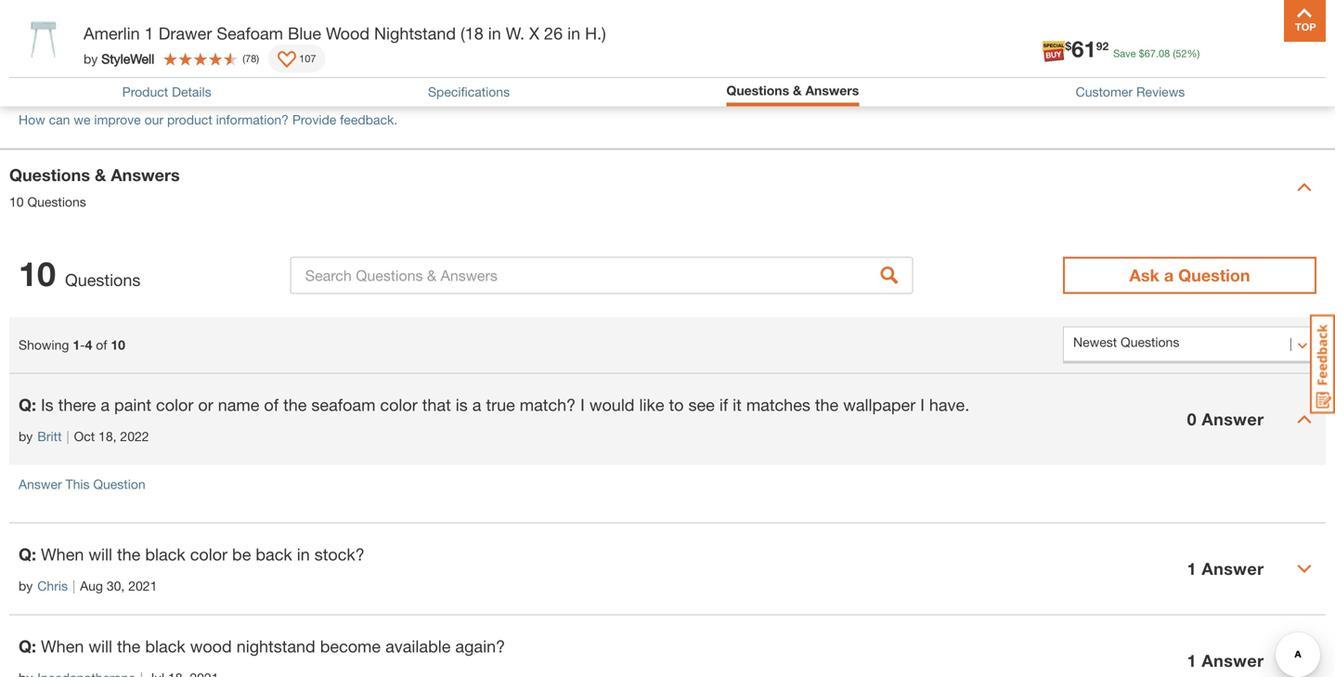 Task type: vqa. For each thing, say whether or not it's contained in the screenshot.
left Answers
yes



Task type: describe. For each thing, give the bounding box(es) containing it.
q: when will the black color be back in stock?
[[19, 544, 365, 564]]

improve
[[94, 112, 141, 127]]

answer for when will the black wood nightstand become available again?
[[1202, 651, 1265, 671]]

ask a question button
[[1063, 257, 1317, 294]]

name
[[218, 395, 260, 415]]

showing 1 - 4 of 10
[[19, 337, 125, 352]]

warranty / certifications
[[19, 1, 199, 21]]

display image
[[278, 51, 296, 70]]

0 vertical spatial certifications
[[100, 1, 199, 21]]

aug
[[80, 578, 103, 594]]

0 horizontal spatial a
[[101, 395, 110, 415]]

listings
[[134, 45, 178, 60]]

and
[[108, 45, 130, 60]]

when for when will the black wood nightstand become available again?
[[41, 636, 84, 656]]

-
[[80, 337, 85, 352]]

available
[[386, 636, 451, 656]]

have.
[[930, 395, 970, 415]]

product image image
[[14, 9, 74, 70]]

0 vertical spatial by
[[84, 51, 98, 66]]

top button
[[1285, 0, 1326, 42]]

chris
[[37, 578, 68, 594]]

answers for questions & answers 10 questions
[[111, 165, 180, 185]]

0 answer
[[1188, 409, 1265, 429]]

feedback.
[[340, 112, 398, 127]]

stock?
[[315, 544, 365, 564]]

color for the
[[156, 395, 194, 415]]

/
[[90, 1, 96, 21]]

answer this question link
[[19, 476, 145, 492]]

q: for q: when will the black wood nightstand become available again?
[[19, 636, 36, 656]]

question for ask a question
[[1179, 265, 1251, 285]]

4
[[85, 337, 92, 352]]

1 answer for q: when will the black color be back in stock?
[[1188, 559, 1265, 579]]

q: is there a paint color or name of the seafoam color that is a true match? i would like to see if it matches the wallpaper i have.
[[19, 395, 970, 415]]

provide
[[292, 112, 336, 127]]

amerlin 1 drawer seafoam blue wood nightstand (18 in w. x 26 in h.)
[[84, 23, 606, 43]]

61
[[1072, 35, 1097, 62]]

see
[[689, 395, 715, 415]]

$ 61 92
[[1066, 35, 1109, 62]]

78
[[245, 52, 257, 65]]

by for when
[[19, 578, 33, 594]]

questions & answers 10 questions
[[9, 165, 180, 209]]

how can we improve our product information? provide feedback.
[[19, 112, 398, 127]]

product
[[167, 112, 212, 127]]

product details
[[122, 84, 211, 100]]

(18
[[461, 23, 484, 43]]

or
[[198, 395, 213, 415]]

product
[[122, 84, 168, 100]]

%)
[[1187, 47, 1200, 59]]

0 horizontal spatial (
[[243, 52, 245, 65]]

.
[[1156, 47, 1159, 59]]

2 vertical spatial 10
[[111, 337, 125, 352]]

blue
[[288, 23, 321, 43]]

the up the 30,
[[117, 544, 141, 564]]

26
[[544, 23, 563, 43]]

q: for q: when will the black color be back in stock?
[[19, 544, 36, 564]]

92
[[1097, 40, 1109, 53]]

seafoam
[[312, 395, 376, 415]]

1 horizontal spatial $
[[1139, 47, 1145, 59]]

| for when
[[72, 578, 75, 594]]

1 vertical spatial certifications
[[28, 45, 104, 60]]

wallpaper
[[844, 395, 916, 415]]

q: when will the black wood nightstand become available again?
[[19, 636, 505, 656]]

answers for questions & answers
[[806, 83, 859, 98]]

2 i from the left
[[921, 395, 925, 415]]

by stylewell
[[84, 51, 154, 66]]

questions element
[[9, 373, 1326, 677]]

questions inside 10 questions
[[65, 270, 141, 290]]

nightstand
[[374, 23, 456, 43]]

we
[[74, 112, 91, 127]]

by for is
[[19, 429, 33, 444]]

warranty
[[19, 1, 85, 21]]

when for when will the black color be back in stock?
[[41, 544, 84, 564]]

there
[[58, 395, 96, 415]]

color left that
[[380, 395, 418, 415]]

drawer
[[159, 23, 212, 43]]

the left seafoam
[[283, 395, 307, 415]]

customer
[[1076, 84, 1133, 100]]

like
[[639, 395, 665, 415]]

in for w.
[[488, 23, 501, 43]]

2 horizontal spatial in
[[568, 23, 581, 43]]

the right matches
[[815, 395, 839, 415]]

britt
[[37, 429, 62, 444]]

& for questions & answers
[[793, 83, 802, 98]]

by chris | aug 30, 2021
[[19, 578, 157, 594]]

a inside button
[[1165, 265, 1174, 285]]

how can we improve our product information? provide feedback. link
[[19, 112, 398, 127]]

0
[[1188, 409, 1197, 429]]

30,
[[107, 578, 125, 594]]

of inside questions "element"
[[264, 395, 279, 415]]

the down the 30,
[[117, 636, 141, 656]]

answer for is there a paint color or name of the seafoam color that is a true match? i would like to see if it matches the wallpaper i have.
[[1202, 409, 1265, 429]]

nightstand
[[237, 636, 316, 656]]

how
[[19, 112, 45, 127]]



Task type: locate. For each thing, give the bounding box(es) containing it.
$ left 92
[[1066, 40, 1072, 53]]

( left )
[[243, 52, 245, 65]]

3 caret image from the top
[[1298, 653, 1312, 668]]

by britt | oct 18, 2022
[[19, 429, 149, 444]]

is
[[41, 395, 54, 415]]

reviews
[[1137, 84, 1185, 100]]

$ left .
[[1139, 47, 1145, 59]]

is
[[456, 395, 468, 415]]

caret image for 1 answer
[[1298, 653, 1312, 668]]

&
[[793, 83, 802, 98], [95, 165, 106, 185]]

save
[[1114, 47, 1136, 59]]

| left "aug"
[[72, 578, 75, 594]]

i
[[581, 395, 585, 415], [921, 395, 925, 415]]

1 horizontal spatial &
[[793, 83, 802, 98]]

certifications and listings
[[28, 45, 178, 60]]

1 vertical spatial q:
[[19, 544, 36, 564]]

questions & answers button
[[727, 83, 859, 102], [727, 83, 859, 98]]

if
[[720, 395, 728, 415]]

that
[[422, 395, 451, 415]]

18,
[[99, 429, 117, 444]]

2021
[[128, 578, 157, 594]]

paint
[[114, 395, 151, 415]]

match?
[[520, 395, 576, 415]]

1 black from the top
[[145, 544, 185, 564]]

1 vertical spatial 10
[[19, 254, 56, 294]]

Search Questions & Answers text field
[[290, 257, 914, 294]]

our
[[145, 112, 164, 127]]

showing
[[19, 337, 69, 352]]

a left paint
[[101, 395, 110, 415]]

i left would
[[581, 395, 585, 415]]

0 horizontal spatial question
[[93, 476, 145, 492]]

1 when from the top
[[41, 544, 84, 564]]

wood
[[190, 636, 232, 656]]

1 answer for q: when will the black wood nightstand become available again?
[[1188, 651, 1265, 671]]

0 horizontal spatial |
[[66, 429, 69, 444]]

question
[[1179, 265, 1251, 285], [93, 476, 145, 492]]

ask
[[1130, 265, 1160, 285]]

q: up by chris | aug 30, 2021
[[19, 544, 36, 564]]

1 vertical spatial 1 answer
[[1188, 651, 1265, 671]]

save $ 67 . 08 ( 52 %)
[[1114, 47, 1200, 59]]

0 horizontal spatial of
[[96, 337, 107, 352]]

1 horizontal spatial (
[[1173, 47, 1176, 59]]

0 vertical spatial q:
[[19, 395, 36, 415]]

black
[[145, 544, 185, 564], [145, 636, 185, 656]]

in inside questions "element"
[[297, 544, 310, 564]]

2 will from the top
[[89, 636, 112, 656]]

amerlin
[[84, 23, 140, 43]]

$
[[1066, 40, 1072, 53], [1139, 47, 1145, 59]]

question right this
[[93, 476, 145, 492]]

2 vertical spatial caret image
[[1298, 653, 1312, 668]]

2 horizontal spatial a
[[1165, 265, 1174, 285]]

q: down by chris | aug 30, 2021
[[19, 636, 36, 656]]

2 vertical spatial q:
[[19, 636, 36, 656]]

( right 08
[[1173, 47, 1176, 59]]

1 vertical spatial will
[[89, 636, 112, 656]]

in left w.
[[488, 23, 501, 43]]

in for stock?
[[297, 544, 310, 564]]

& inside questions & answers 10 questions
[[95, 165, 106, 185]]

a right 'ask'
[[1165, 265, 1174, 285]]

britt button
[[37, 427, 62, 446]]

1 vertical spatial of
[[264, 395, 279, 415]]

1 horizontal spatial in
[[488, 23, 501, 43]]

caret image for 0 answer
[[1298, 412, 1312, 427]]

(
[[1173, 47, 1176, 59], [243, 52, 245, 65]]

matches
[[747, 395, 811, 415]]

will for when will the black color be back in stock?
[[89, 544, 112, 564]]

will up "aug"
[[89, 544, 112, 564]]

a
[[1165, 265, 1174, 285], [101, 395, 110, 415], [473, 395, 482, 415]]

questions & answers
[[727, 83, 859, 98]]

answers
[[806, 83, 859, 98], [111, 165, 180, 185]]

stylewell
[[101, 51, 154, 66]]

10 up showing
[[19, 254, 56, 294]]

black for color
[[145, 544, 185, 564]]

question inside button
[[1179, 265, 1251, 285]]

0 horizontal spatial answers
[[111, 165, 180, 185]]

0 vertical spatial of
[[96, 337, 107, 352]]

1 horizontal spatial answers
[[806, 83, 859, 98]]

0 vertical spatial black
[[145, 544, 185, 564]]

1 horizontal spatial question
[[1179, 265, 1251, 285]]

color for stock?
[[190, 544, 228, 564]]

| left oct
[[66, 429, 69, 444]]

feedback link image
[[1311, 314, 1336, 414]]

0 vertical spatial caret image
[[1298, 180, 1312, 195]]

answers inside questions & answers 10 questions
[[111, 165, 180, 185]]

0 vertical spatial answers
[[806, 83, 859, 98]]

ask a question
[[1130, 265, 1251, 285]]

1 vertical spatial black
[[145, 636, 185, 656]]

certifications up drawer on the top left of page
[[100, 1, 199, 21]]

107 button
[[269, 45, 326, 72]]

caret image
[[1298, 561, 1312, 576]]

specifications button
[[428, 84, 510, 100], [428, 84, 510, 100]]

0 horizontal spatial $
[[1066, 40, 1072, 53]]

0 vertical spatial 1 answer
[[1188, 559, 1265, 579]]

color
[[156, 395, 194, 415], [380, 395, 418, 415], [190, 544, 228, 564]]

1 horizontal spatial i
[[921, 395, 925, 415]]

by left britt
[[19, 429, 33, 444]]

can
[[49, 112, 70, 127]]

chris button
[[37, 576, 68, 596]]

1 horizontal spatial of
[[264, 395, 279, 415]]

0 vertical spatial &
[[793, 83, 802, 98]]

a right is
[[473, 395, 482, 415]]

this
[[66, 476, 90, 492]]

wood
[[326, 23, 370, 43]]

oct
[[74, 429, 95, 444]]

specifications
[[428, 84, 510, 100]]

back
[[256, 544, 292, 564]]

w.
[[506, 23, 525, 43]]

in right 26
[[568, 23, 581, 43]]

1 1 answer from the top
[[1188, 559, 1265, 579]]

1 vertical spatial when
[[41, 636, 84, 656]]

would
[[590, 395, 635, 415]]

| for is
[[66, 429, 69, 444]]

2 1 answer from the top
[[1188, 651, 1265, 671]]

$ inside "$ 61 92"
[[1066, 40, 1072, 53]]

color left be
[[190, 544, 228, 564]]

color left or
[[156, 395, 194, 415]]

0 horizontal spatial &
[[95, 165, 106, 185]]

1 vertical spatial question
[[93, 476, 145, 492]]

1 q: from the top
[[19, 395, 36, 415]]

h.)
[[585, 23, 606, 43]]

by left and
[[84, 51, 98, 66]]

2 q: from the top
[[19, 544, 36, 564]]

product details button
[[122, 84, 211, 100], [122, 84, 211, 100]]

1 vertical spatial |
[[72, 578, 75, 594]]

3 q: from the top
[[19, 636, 36, 656]]

the
[[283, 395, 307, 415], [815, 395, 839, 415], [117, 544, 141, 564], [117, 636, 141, 656]]

2 black from the top
[[145, 636, 185, 656]]

black for wood
[[145, 636, 185, 656]]

customer reviews button
[[1076, 84, 1185, 100], [1076, 84, 1185, 100]]

it
[[733, 395, 742, 415]]

answer for when will the black color be back in stock?
[[1202, 559, 1265, 579]]

1 vertical spatial answers
[[111, 165, 180, 185]]

of
[[96, 337, 107, 352], [264, 395, 279, 415]]

again?
[[455, 636, 505, 656]]

of right "4"
[[96, 337, 107, 352]]

true
[[486, 395, 515, 415]]

black up 2021
[[145, 544, 185, 564]]

1 answer
[[1188, 559, 1265, 579], [1188, 651, 1265, 671]]

& for questions & answers 10 questions
[[95, 165, 106, 185]]

details
[[172, 84, 211, 100]]

1 vertical spatial caret image
[[1298, 412, 1312, 427]]

q: left is
[[19, 395, 36, 415]]

1 caret image from the top
[[1298, 180, 1312, 195]]

0 vertical spatial question
[[1179, 265, 1251, 285]]

0 vertical spatial 10
[[9, 194, 24, 209]]

question inside "element"
[[93, 476, 145, 492]]

1 will from the top
[[89, 544, 112, 564]]

1 vertical spatial &
[[95, 165, 106, 185]]

in right back in the bottom left of the page
[[297, 544, 310, 564]]

)
[[257, 52, 259, 65]]

i left have.
[[921, 395, 925, 415]]

when down chris button
[[41, 636, 84, 656]]

10 right "4"
[[111, 337, 125, 352]]

2 when from the top
[[41, 636, 84, 656]]

caret image
[[1298, 180, 1312, 195], [1298, 412, 1312, 427], [1298, 653, 1312, 668]]

2 vertical spatial by
[[19, 578, 33, 594]]

black left wood
[[145, 636, 185, 656]]

10 inside questions & answers 10 questions
[[9, 194, 24, 209]]

2 caret image from the top
[[1298, 412, 1312, 427]]

will down "aug"
[[89, 636, 112, 656]]

0 vertical spatial will
[[89, 544, 112, 564]]

0 horizontal spatial i
[[581, 395, 585, 415]]

by left chris
[[19, 578, 33, 594]]

question right 'ask'
[[1179, 265, 1251, 285]]

x
[[529, 23, 540, 43]]

be
[[232, 544, 251, 564]]

2022
[[120, 429, 149, 444]]

when up chris
[[41, 544, 84, 564]]

question for answer this question
[[93, 476, 145, 492]]

0 vertical spatial when
[[41, 544, 84, 564]]

q: for q: is there a paint color or name of the seafoam color that is a true match? i would like to see if it matches the wallpaper i have.
[[19, 395, 36, 415]]

seafoam
[[217, 23, 283, 43]]

1 horizontal spatial |
[[72, 578, 75, 594]]

certifications
[[100, 1, 199, 21], [28, 45, 104, 60]]

will for when will the black wood nightstand become available again?
[[89, 636, 112, 656]]

1 i from the left
[[581, 395, 585, 415]]

answer this question
[[19, 476, 145, 492]]

0 vertical spatial |
[[66, 429, 69, 444]]

become
[[320, 636, 381, 656]]

10 questions
[[19, 254, 141, 294]]

1 horizontal spatial a
[[473, 395, 482, 415]]

1 vertical spatial by
[[19, 429, 33, 444]]

67
[[1145, 47, 1156, 59]]

of right name
[[264, 395, 279, 415]]

customer reviews
[[1076, 84, 1185, 100]]

0 horizontal spatial in
[[297, 544, 310, 564]]

certifications down warranty
[[28, 45, 104, 60]]

10 down how on the top left
[[9, 194, 24, 209]]

( 78 )
[[243, 52, 259, 65]]

information?
[[216, 112, 289, 127]]

107
[[299, 52, 316, 65]]



